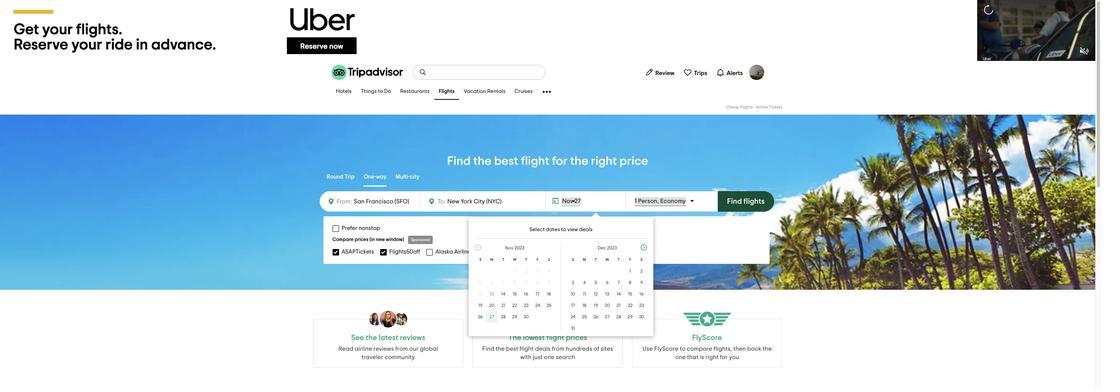 Task type: locate. For each thing, give the bounding box(es) containing it.
1 6 from the left
[[491, 281, 493, 285]]

1 horizontal spatial 10
[[571, 292, 575, 297]]

1 2023 from the left
[[515, 246, 525, 250]]

flight left for
[[521, 155, 550, 167]]

flights
[[439, 89, 455, 94], [741, 105, 753, 109]]

10 for dec 2023
[[571, 292, 575, 297]]

21
[[502, 303, 506, 308], [617, 303, 621, 308]]

16 for nov 2023
[[524, 292, 529, 297]]

1 horizontal spatial 2
[[641, 269, 643, 274]]

0 horizontal spatial 21
[[502, 303, 506, 308]]

2 s from the left
[[548, 258, 550, 262]]

1 vertical spatial right
[[706, 355, 719, 361]]

0 horizontal spatial select
[[530, 227, 545, 233]]

1 horizontal spatial 26
[[594, 315, 599, 319]]

1 horizontal spatial 15
[[628, 292, 633, 297]]

2 horizontal spatial find
[[728, 198, 742, 205]]

1 14 from the left
[[502, 292, 506, 297]]

0 horizontal spatial 24
[[536, 303, 540, 308]]

1 13 from the left
[[490, 292, 494, 297]]

0 horizontal spatial 20
[[489, 303, 495, 308]]

7
[[502, 281, 505, 285], [618, 281, 620, 285]]

2 26 from the left
[[594, 315, 599, 319]]

0 horizontal spatial 9
[[525, 281, 528, 285]]

2 19 from the left
[[594, 303, 598, 308]]

deals up the just
[[535, 346, 551, 352]]

0 horizontal spatial 16
[[524, 292, 529, 297]]

1 20 from the left
[[489, 303, 495, 308]]

2 2023 from the left
[[607, 246, 617, 250]]

from
[[395, 346, 408, 352], [552, 346, 565, 352]]

1 vertical spatial flyscore
[[655, 346, 679, 352]]

flights
[[744, 198, 765, 205]]

1 15 from the left
[[513, 292, 517, 297]]

3 t from the left
[[595, 258, 597, 262]]

deals
[[579, 227, 593, 233], [535, 346, 551, 352]]

from inside the read airline reviews from our global traveler community
[[395, 346, 408, 352]]

2 13 from the left
[[606, 292, 610, 297]]

0 horizontal spatial 15
[[513, 292, 517, 297]]

0 horizontal spatial 26
[[478, 315, 483, 319]]

1 horizontal spatial 6
[[606, 281, 609, 285]]

1 7 from the left
[[502, 281, 505, 285]]

things to do
[[361, 89, 391, 94]]

9
[[525, 281, 528, 285], [641, 281, 643, 285]]

2 f from the left
[[629, 258, 631, 262]]

0 vertical spatial flights
[[439, 89, 455, 94]]

read
[[339, 346, 354, 352]]

0 vertical spatial right
[[591, 155, 617, 167]]

0 horizontal spatial s m t w t f s
[[480, 258, 550, 262]]

search image
[[419, 69, 427, 76]]

m
[[491, 258, 494, 262], [583, 258, 586, 262]]

trips
[[694, 70, 708, 76]]

25 up flight prices
[[582, 315, 587, 319]]

2 w from the left
[[606, 258, 609, 262]]

1 23 from the left
[[524, 303, 529, 308]]

14 for nov 2023
[[502, 292, 506, 297]]

1 s from the left
[[480, 258, 482, 262]]

all
[[605, 249, 612, 255]]

flyscore
[[693, 334, 722, 342], [655, 346, 679, 352]]

alerts link
[[714, 65, 746, 80]]

0 horizontal spatial 25
[[547, 303, 552, 308]]

0 horizontal spatial 14
[[502, 292, 506, 297]]

3 for dec 2023
[[572, 281, 575, 285]]

2 for dec 2023
[[641, 269, 643, 274]]

select for select dates to view deals
[[530, 227, 545, 233]]

multi-city
[[396, 174, 420, 180]]

the for see the latest reviews
[[366, 334, 377, 342]]

w down all
[[606, 258, 609, 262]]

13 for dec
[[606, 292, 610, 297]]

0 vertical spatial 24
[[536, 303, 540, 308]]

deals inside find the best flight deals from hundreds of sites with just one search
[[535, 346, 551, 352]]

flyscore up compare
[[693, 334, 722, 342]]

find the best flight deals from hundreds of sites with just one search
[[482, 346, 613, 361]]

prices
[[355, 237, 369, 242]]

advertisement region
[[0, 0, 1096, 61]]

14
[[502, 292, 506, 297], [617, 292, 621, 297]]

s m t w t f s down unpublishedflight
[[480, 258, 550, 262]]

1 horizontal spatial 3
[[572, 281, 575, 285]]

include nearby airports
[[560, 226, 622, 231]]

flights left -
[[741, 105, 753, 109]]

27
[[575, 198, 581, 204], [490, 315, 494, 319], [605, 315, 610, 319]]

1 19 from the left
[[479, 303, 483, 308]]

30 up the use
[[639, 315, 645, 319]]

2 2 from the left
[[641, 269, 643, 274]]

0 horizontal spatial 7
[[502, 281, 505, 285]]

flights left the vacation
[[439, 89, 455, 94]]

2 12 from the left
[[594, 292, 598, 297]]

from up one search
[[552, 346, 565, 352]]

nov for nov 2023
[[505, 246, 514, 250]]

then
[[734, 346, 746, 352]]

1 horizontal spatial 28
[[617, 315, 621, 319]]

22 for dec 2023
[[628, 303, 633, 308]]

0 vertical spatial best
[[494, 155, 519, 167]]

1 horizontal spatial find
[[482, 346, 495, 352]]

1 vertical spatial 11
[[583, 292, 586, 297]]

1 horizontal spatial to
[[561, 227, 566, 233]]

trips link
[[681, 65, 711, 80]]

find inside find the best flight deals from hundreds of sites with just one search
[[482, 346, 495, 352]]

2 15 from the left
[[628, 292, 633, 297]]

cheap flights - airline tickets
[[726, 105, 783, 109]]

2 s m t w t f s from the left
[[572, 258, 643, 262]]

1 29 from the left
[[512, 315, 518, 319]]

flight
[[521, 155, 550, 167], [520, 346, 534, 352]]

1 26 from the left
[[478, 315, 483, 319]]

0 horizontal spatial 2023
[[515, 246, 525, 250]]

1 horizontal spatial 23
[[640, 303, 644, 308]]

from:
[[337, 199, 352, 205]]

2 vertical spatial to
[[680, 346, 686, 352]]

1 horizontal spatial f
[[629, 258, 631, 262]]

best for deals
[[506, 346, 519, 352]]

things
[[361, 89, 377, 94]]

1 2 from the left
[[525, 269, 528, 274]]

(in
[[370, 237, 375, 242]]

1 vertical spatial 10
[[571, 292, 575, 297]]

6 down all
[[606, 281, 609, 285]]

0 horizontal spatial 19
[[479, 303, 483, 308]]

traveler community
[[362, 355, 415, 361]]

1 t from the left
[[502, 258, 505, 262]]

0 horizontal spatial flyscore
[[655, 346, 679, 352]]

21 for dec 2023
[[617, 303, 621, 308]]

1 horizontal spatial 7
[[618, 281, 620, 285]]

one-
[[364, 174, 376, 180]]

24 for nov 2023
[[536, 303, 540, 308]]

1 22 from the left
[[513, 303, 517, 308]]

31
[[571, 326, 575, 331]]

for
[[552, 155, 568, 167]]

2 7 from the left
[[618, 281, 620, 285]]

12 for nov
[[479, 292, 483, 297]]

2 8 from the left
[[629, 281, 632, 285]]

0 vertical spatial find
[[447, 155, 471, 167]]

26 for dec 2023
[[594, 315, 599, 319]]

to left view on the right bottom of page
[[561, 227, 566, 233]]

2 5 from the left
[[595, 281, 597, 285]]

w for dec
[[606, 258, 609, 262]]

best inside find the best flight deals from hundreds of sites with just one search
[[506, 346, 519, 352]]

6 for dec
[[606, 281, 609, 285]]

0 vertical spatial 17
[[536, 292, 540, 297]]

0 horizontal spatial 30
[[524, 315, 529, 319]]

0 horizontal spatial 23
[[524, 303, 529, 308]]

the lowest flight prices
[[508, 334, 587, 342]]

1 f from the left
[[537, 258, 539, 262]]

1 m from the left
[[491, 258, 494, 262]]

8
[[514, 281, 516, 285], [629, 281, 632, 285]]

1 horizontal spatial 13
[[606, 292, 610, 297]]

1 vertical spatial flights
[[741, 105, 753, 109]]

30 up lowest
[[524, 315, 529, 319]]

29 for dec 2023
[[628, 315, 633, 319]]

0 horizontal spatial deals
[[535, 346, 551, 352]]

16 for dec 2023
[[640, 292, 644, 297]]

nov
[[562, 198, 573, 204], [505, 246, 514, 250]]

2 29 from the left
[[628, 315, 633, 319]]

28
[[501, 315, 506, 319], [617, 315, 621, 319]]

23 for dec 2023
[[640, 303, 644, 308]]

1 horizontal spatial right
[[706, 355, 719, 361]]

profile picture image
[[749, 65, 764, 80]]

2 9 from the left
[[641, 281, 643, 285]]

0 vertical spatial 11
[[548, 281, 551, 285]]

from left "our"
[[395, 346, 408, 352]]

2 20 from the left
[[605, 303, 610, 308]]

alaska airlines
[[436, 249, 474, 255]]

book
[[748, 346, 762, 352]]

5 for dec 2023
[[595, 281, 597, 285]]

1 vertical spatial find
[[728, 198, 742, 205]]

multi-city link
[[396, 168, 420, 187]]

2 23 from the left
[[640, 303, 644, 308]]

0 horizontal spatial reviews
[[374, 346, 394, 352]]

f
[[537, 258, 539, 262], [629, 258, 631, 262]]

1 w from the left
[[513, 258, 517, 262]]

1 horizontal spatial 21
[[617, 303, 621, 308]]

1 s m t w t f s from the left
[[480, 258, 550, 262]]

12
[[479, 292, 483, 297], [594, 292, 598, 297]]

right inside use flyscore to compare flights, then book the one that is right for you
[[706, 355, 719, 361]]

hundreds
[[566, 346, 593, 352]]

7 for dec 2023
[[618, 281, 620, 285]]

1 horizontal spatial 2023
[[607, 246, 617, 250]]

1 horizontal spatial deals
[[579, 227, 593, 233]]

2 21 from the left
[[617, 303, 621, 308]]

airline
[[756, 105, 768, 109]]

10
[[536, 281, 540, 285], [571, 292, 575, 297]]

things to do link
[[356, 84, 396, 100]]

m for nov 2023
[[491, 258, 494, 262]]

23 for nov 2023
[[524, 303, 529, 308]]

nov 2023
[[505, 246, 525, 250]]

w down unpublishedflight
[[513, 258, 517, 262]]

reviews
[[400, 334, 425, 342], [374, 346, 394, 352]]

0 horizontal spatial 12
[[479, 292, 483, 297]]

2 16 from the left
[[640, 292, 644, 297]]

1 vertical spatial 18
[[583, 303, 587, 308]]

to up one
[[680, 346, 686, 352]]

25 up the lowest flight prices
[[547, 303, 552, 308]]

0 vertical spatial nov
[[562, 198, 573, 204]]

flyscore up one
[[655, 346, 679, 352]]

20 for nov
[[489, 303, 495, 308]]

to
[[378, 89, 383, 94], [561, 227, 566, 233], [680, 346, 686, 352]]

0 vertical spatial to
[[378, 89, 383, 94]]

0 vertical spatial 3
[[537, 269, 539, 274]]

1 8 from the left
[[514, 281, 516, 285]]

29
[[512, 315, 518, 319], [628, 315, 633, 319]]

1 horizontal spatial 16
[[640, 292, 644, 297]]

right right is at right bottom
[[706, 355, 719, 361]]

0 horizontal spatial f
[[537, 258, 539, 262]]

0 horizontal spatial 6
[[491, 281, 493, 285]]

1 9 from the left
[[525, 281, 528, 285]]

the for find the best flight deals from hundreds of sites with just one search
[[496, 346, 505, 352]]

4
[[548, 269, 551, 274], [584, 281, 586, 285]]

0 horizontal spatial 8
[[514, 281, 516, 285]]

0 horizontal spatial 27
[[490, 315, 494, 319]]

2 for nov 2023
[[525, 269, 528, 274]]

1 horizontal spatial 9
[[641, 281, 643, 285]]

the inside find the best flight deals from hundreds of sites with just one search
[[496, 346, 505, 352]]

from inside find the best flight deals from hundreds of sites with just one search
[[552, 346, 565, 352]]

1 vertical spatial 24
[[571, 315, 576, 319]]

tickets
[[769, 105, 783, 109]]

1 horizontal spatial 12
[[594, 292, 598, 297]]

0 vertical spatial deals
[[579, 227, 593, 233]]

4 for nov 2023
[[548, 269, 551, 274]]

1 vertical spatial 17
[[571, 303, 575, 308]]

the for find the best flight for the right price
[[474, 155, 492, 167]]

2
[[525, 269, 528, 274], [641, 269, 643, 274]]

2 6 from the left
[[606, 281, 609, 285]]

s m t w t f s down all
[[572, 258, 643, 262]]

24 up 31
[[571, 315, 576, 319]]

2 from from the left
[[552, 346, 565, 352]]

12 for dec
[[594, 292, 598, 297]]

0 vertical spatial select
[[530, 227, 545, 233]]

2 t from the left
[[525, 258, 528, 262]]

lowest
[[523, 334, 545, 342]]

find for find the best flight deals from hundreds of sites with just one search
[[482, 346, 495, 352]]

1 for dec 2023
[[630, 269, 631, 274]]

2 30 from the left
[[639, 315, 645, 319]]

with
[[521, 355, 532, 361]]

1 vertical spatial deals
[[535, 346, 551, 352]]

1 horizontal spatial select
[[586, 249, 604, 255]]

4 t from the left
[[618, 258, 620, 262]]

1 horizontal spatial s m t w t f s
[[572, 258, 643, 262]]

1 21 from the left
[[502, 303, 506, 308]]

30 for nov 2023
[[524, 315, 529, 319]]

8 for nov 2023
[[514, 281, 516, 285]]

0 horizontal spatial 17
[[536, 292, 540, 297]]

23
[[524, 303, 529, 308], [640, 303, 644, 308]]

2 28 from the left
[[617, 315, 621, 319]]

1 horizontal spatial 30
[[639, 315, 645, 319]]

3
[[537, 269, 539, 274], [572, 281, 575, 285]]

do
[[384, 89, 391, 94]]

deals for flight
[[535, 346, 551, 352]]

deals right view on the right bottom of page
[[579, 227, 593, 233]]

t
[[502, 258, 505, 262], [525, 258, 528, 262], [595, 258, 597, 262], [618, 258, 620, 262]]

11 for dec 2023
[[583, 292, 586, 297]]

1 horizontal spatial 1
[[630, 269, 631, 274]]

1 horizontal spatial nov
[[562, 198, 573, 204]]

tripadvisor image
[[331, 65, 403, 80]]

2 m from the left
[[583, 258, 586, 262]]

0 horizontal spatial 1
[[514, 269, 516, 274]]

0 horizontal spatial to
[[378, 89, 383, 94]]

2 22 from the left
[[628, 303, 633, 308]]

0 horizontal spatial 13
[[490, 292, 494, 297]]

18 for nov 2023
[[547, 292, 551, 297]]

24 up lowest
[[536, 303, 540, 308]]

one
[[676, 355, 686, 361]]

use
[[643, 346, 653, 352]]

30
[[524, 315, 529, 319], [639, 315, 645, 319]]

f for nov 2023
[[537, 258, 539, 262]]

1 horizontal spatial 20
[[605, 303, 610, 308]]

1 horizontal spatial 24
[[571, 315, 576, 319]]

0 horizontal spatial 22
[[513, 303, 517, 308]]

flight up with
[[520, 346, 534, 352]]

1 from from the left
[[395, 346, 408, 352]]

1 horizontal spatial 11
[[583, 292, 586, 297]]

2 14 from the left
[[617, 292, 621, 297]]

None search field
[[413, 66, 545, 79]]

find inside button
[[728, 198, 742, 205]]

to left 'do'
[[378, 89, 383, 94]]

1 28 from the left
[[501, 315, 506, 319]]

24 for dec 2023
[[571, 315, 576, 319]]

0 horizontal spatial 18
[[547, 292, 551, 297]]

1 30 from the left
[[524, 315, 529, 319]]

1 12 from the left
[[479, 292, 483, 297]]

0 vertical spatial 25
[[547, 303, 552, 308]]

best
[[494, 155, 519, 167], [506, 346, 519, 352]]

the inside use flyscore to compare flights, then book the one that is right for you
[[763, 346, 772, 352]]

1 horizontal spatial 5
[[595, 281, 597, 285]]

right left price
[[591, 155, 617, 167]]

1 16 from the left
[[524, 292, 529, 297]]

1 horizontal spatial 14
[[617, 292, 621, 297]]

1 vertical spatial flight
[[520, 346, 534, 352]]

reviews up the traveler community
[[374, 346, 394, 352]]

select left all
[[586, 249, 604, 255]]

round trip
[[327, 174, 355, 180]]

reviews up "our"
[[400, 334, 425, 342]]

0 vertical spatial flight
[[521, 155, 550, 167]]

0 horizontal spatial m
[[491, 258, 494, 262]]

22
[[513, 303, 517, 308], [628, 303, 633, 308]]

flight inside find the best flight deals from hundreds of sites with just one search
[[520, 346, 534, 352]]

select left dates
[[530, 227, 545, 233]]

27 for nov 2023
[[490, 315, 494, 319]]

From where? text field
[[352, 196, 415, 207]]

2 vertical spatial find
[[482, 346, 495, 352]]

0 horizontal spatial 5
[[479, 281, 482, 285]]

1 vertical spatial 4
[[584, 281, 586, 285]]

25 for dec 2023
[[582, 315, 587, 319]]

17 for dec 2023
[[571, 303, 575, 308]]

nov for nov 27
[[562, 198, 573, 204]]

one-way
[[364, 174, 387, 180]]

1 horizontal spatial 17
[[571, 303, 575, 308]]

1 horizontal spatial w
[[606, 258, 609, 262]]

to:
[[438, 199, 446, 205]]

1 5 from the left
[[479, 281, 482, 285]]

1 horizontal spatial 4
[[584, 281, 586, 285]]

1 horizontal spatial 29
[[628, 315, 633, 319]]

dec 2023
[[598, 246, 617, 250]]

to inside use flyscore to compare flights, then book the one that is right for you
[[680, 346, 686, 352]]

6 down unpublishedflight
[[491, 281, 493, 285]]

s m t w t f s
[[480, 258, 550, 262], [572, 258, 643, 262]]

22 for nov 2023
[[513, 303, 517, 308]]

m for dec 2023
[[583, 258, 586, 262]]

15 for nov 2023
[[513, 292, 517, 297]]



Task type: vqa. For each thing, say whether or not it's contained in the screenshot.
Dec-
no



Task type: describe. For each thing, give the bounding box(es) containing it.
flight prices
[[547, 334, 587, 342]]

find for find flights
[[728, 198, 742, 205]]

review
[[656, 70, 675, 76]]

27 for dec 2023
[[605, 315, 610, 319]]

asaptickets
[[342, 249, 374, 255]]

f for dec 2023
[[629, 258, 631, 262]]

multi-
[[396, 174, 410, 180]]

17 for nov 2023
[[536, 292, 540, 297]]

one-way link
[[364, 168, 387, 187]]

review link
[[642, 65, 678, 80]]

our
[[409, 346, 419, 352]]

airlines
[[454, 249, 474, 255]]

compare
[[333, 237, 354, 242]]

4 s from the left
[[641, 258, 643, 262]]

8 for dec 2023
[[629, 281, 632, 285]]

restaurants
[[400, 89, 430, 94]]

round trip link
[[327, 168, 355, 187]]

flight for deals
[[520, 346, 534, 352]]

is
[[700, 355, 705, 361]]

2023 for dec 2023
[[607, 246, 617, 250]]

,
[[658, 198, 659, 204]]

nearby
[[581, 226, 600, 231]]

dates
[[546, 227, 560, 233]]

nonstop
[[359, 226, 380, 231]]

9 for nov 2023
[[525, 281, 528, 285]]

30 for dec 2023
[[639, 315, 645, 319]]

11 for nov 2023
[[548, 281, 551, 285]]

0 horizontal spatial flights
[[439, 89, 455, 94]]

s m t w t f s for nov
[[480, 258, 550, 262]]

3 for nov 2023
[[537, 269, 539, 274]]

latest
[[379, 334, 398, 342]]

see the latest reviews
[[351, 334, 425, 342]]

city
[[410, 174, 420, 180]]

28 for nov 2023
[[501, 315, 506, 319]]

flights,
[[714, 346, 732, 352]]

rentals
[[487, 89, 506, 94]]

25 for nov 2023
[[547, 303, 552, 308]]

prefer
[[342, 226, 358, 231]]

2 horizontal spatial 1
[[635, 198, 637, 204]]

find for find the best flight for the right price
[[447, 155, 471, 167]]

for you
[[720, 355, 740, 361]]

hotels link
[[331, 84, 356, 100]]

21 for nov 2023
[[502, 303, 506, 308]]

flight for for
[[521, 155, 550, 167]]

sponsored
[[411, 238, 430, 242]]

7 for nov 2023
[[502, 281, 505, 285]]

20 for dec
[[605, 303, 610, 308]]

5 for nov 2023
[[479, 281, 482, 285]]

select dates to view deals
[[530, 227, 593, 233]]

18 for dec 2023
[[583, 303, 587, 308]]

flights link
[[434, 84, 459, 100]]

of
[[594, 346, 600, 352]]

26 for nov 2023
[[478, 315, 483, 319]]

1 person , economy
[[635, 198, 686, 204]]

select for select all
[[586, 249, 604, 255]]

compare prices (in new window)
[[333, 237, 404, 242]]

9 for dec 2023
[[641, 281, 643, 285]]

alaska
[[436, 249, 453, 255]]

vacation rentals
[[464, 89, 506, 94]]

2023 for nov 2023
[[515, 246, 525, 250]]

s m t w t f s for dec
[[572, 258, 643, 262]]

find the best flight for the right price
[[447, 155, 649, 167]]

find flights
[[728, 198, 765, 205]]

0 horizontal spatial right
[[591, 155, 617, 167]]

unpublishedflight
[[489, 249, 536, 255]]

19 for nov
[[479, 303, 483, 308]]

cruises link
[[510, 84, 538, 100]]

to for use flyscore to compare flights, then book the one that is right for you
[[680, 346, 686, 352]]

6 for nov
[[491, 281, 493, 285]]

14 for dec 2023
[[617, 292, 621, 297]]

include
[[560, 226, 580, 231]]

29 for nov 2023
[[512, 315, 518, 319]]

flyscore inside use flyscore to compare flights, then book the one that is right for you
[[655, 346, 679, 352]]

find flights button
[[718, 191, 775, 212]]

dec
[[598, 246, 606, 250]]

4 for dec 2023
[[584, 281, 586, 285]]

hotels
[[336, 89, 352, 94]]

alerts
[[727, 70, 743, 76]]

vacation
[[464, 89, 486, 94]]

To where? text field
[[446, 197, 516, 207]]

1 horizontal spatial 27
[[575, 198, 581, 204]]

select all
[[586, 249, 612, 255]]

use flyscore to compare flights, then book the one that is right for you
[[643, 346, 772, 361]]

priceline
[[551, 249, 574, 255]]

to for select dates to view deals
[[561, 227, 566, 233]]

-
[[754, 105, 755, 109]]

restaurants link
[[396, 84, 434, 100]]

way
[[376, 174, 387, 180]]

cruises
[[515, 89, 533, 94]]

1 for nov 2023
[[514, 269, 516, 274]]

cheap
[[726, 105, 740, 109]]

trip
[[345, 174, 355, 180]]

flights50off
[[389, 249, 420, 255]]

the
[[508, 334, 522, 342]]

global
[[420, 346, 438, 352]]

13 for nov
[[490, 292, 494, 297]]

0 vertical spatial reviews
[[400, 334, 425, 342]]

vacation rentals link
[[459, 84, 510, 100]]

reviews inside the read airline reviews from our global traveler community
[[374, 346, 394, 352]]

w for nov
[[513, 258, 517, 262]]

19 for dec
[[594, 303, 598, 308]]

0 vertical spatial flyscore
[[693, 334, 722, 342]]

economy
[[661, 198, 686, 204]]

28 for dec 2023
[[617, 315, 621, 319]]

compare
[[687, 346, 713, 352]]

prefer nonstop
[[342, 226, 380, 231]]

10 for nov 2023
[[536, 281, 540, 285]]

just
[[533, 355, 543, 361]]

read airline reviews from our global traveler community
[[339, 346, 438, 361]]

that
[[687, 355, 699, 361]]

see
[[351, 334, 364, 342]]

window)
[[386, 237, 404, 242]]

3 s from the left
[[572, 258, 574, 262]]

1 horizontal spatial flights
[[741, 105, 753, 109]]

airports
[[601, 226, 622, 231]]

deals for view
[[579, 227, 593, 233]]

sites
[[601, 346, 613, 352]]

person
[[638, 198, 658, 204]]

round
[[327, 174, 343, 180]]

one search
[[544, 355, 575, 361]]

15 for dec 2023
[[628, 292, 633, 297]]

best for for
[[494, 155, 519, 167]]

airline
[[355, 346, 372, 352]]



